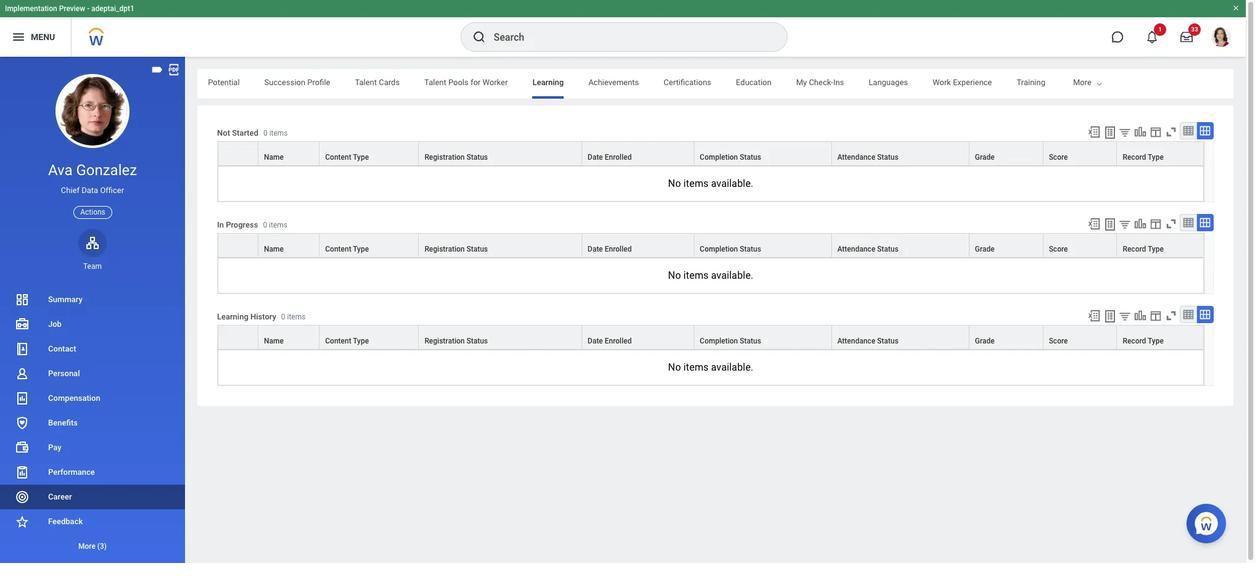 Task type: vqa. For each thing, say whether or not it's contained in the screenshot.
The Date Enrolled popup button
yes



Task type: describe. For each thing, give the bounding box(es) containing it.
personal image
[[15, 366, 30, 381]]

date enrolled button for in progress
[[582, 234, 694, 257]]

ava
[[48, 162, 72, 179]]

tab list containing potential
[[2, 69, 1046, 99]]

team link
[[78, 229, 107, 271]]

succession profile
[[264, 78, 330, 87]]

date enrolled for progress
[[588, 245, 632, 254]]

performance image
[[15, 465, 30, 480]]

performance link
[[0, 460, 185, 485]]

worker
[[483, 78, 508, 87]]

expand table image for learning history
[[1199, 309, 1212, 321]]

registration for progress
[[425, 245, 465, 254]]

0 for in progress
[[263, 221, 267, 230]]

personal
[[48, 369, 80, 378]]

pay link
[[0, 436, 185, 460]]

registration status button for history
[[419, 326, 582, 349]]

actions button
[[74, 206, 112, 219]]

select to filter grid data image
[[1119, 126, 1132, 139]]

attendance status for progress
[[838, 245, 899, 254]]

in progress 0 items
[[217, 220, 288, 230]]

date enrolled for started
[[588, 153, 632, 162]]

content type for started
[[325, 153, 369, 162]]

attendance for history
[[838, 337, 876, 346]]

content type for history
[[325, 337, 369, 346]]

more (3) button
[[0, 539, 185, 554]]

implementation preview -   adeptai_dpt1
[[5, 4, 134, 13]]

registration status for started
[[425, 153, 488, 162]]

menu button
[[0, 17, 71, 57]]

view printable version (pdf) image
[[167, 63, 181, 77]]

grade button for history
[[970, 326, 1043, 349]]

achievements
[[589, 78, 639, 87]]

pay
[[48, 443, 61, 452]]

no for in progress
[[668, 270, 681, 281]]

completion for progress
[[700, 245, 738, 254]]

grade button for started
[[970, 142, 1043, 165]]

feedback link
[[0, 510, 185, 534]]

chief
[[61, 186, 80, 195]]

benefits
[[48, 418, 78, 428]]

training
[[1017, 78, 1046, 87]]

enrolled for learning history
[[605, 337, 632, 346]]

pools
[[448, 78, 469, 87]]

personal link
[[0, 362, 185, 386]]

select to filter grid data image for history
[[1119, 310, 1132, 323]]

status for attendance status popup button related to progress
[[877, 245, 899, 254]]

name button for in progress
[[259, 234, 319, 257]]

1 button
[[1139, 23, 1167, 51]]

expand/collapse chart image
[[1134, 125, 1148, 139]]

summary link
[[0, 287, 185, 312]]

completion for history
[[700, 337, 738, 346]]

date enrolled button for not started
[[582, 142, 694, 165]]

click to view/edit grid preferences image for started
[[1149, 125, 1163, 139]]

content type button for not started
[[320, 142, 419, 165]]

work
[[933, 78, 951, 87]]

registration for history
[[425, 337, 465, 346]]

summary
[[48, 295, 83, 304]]

attendance status button for progress
[[832, 234, 969, 257]]

feedback
[[48, 517, 83, 526]]

0 for not started
[[263, 129, 268, 138]]

completion status button for in progress
[[694, 234, 831, 257]]

status for attendance status popup button for started
[[877, 153, 899, 162]]

my
[[796, 78, 807, 87]]

menu
[[31, 32, 55, 42]]

content for in progress
[[325, 245, 351, 254]]

feedback image
[[15, 515, 30, 529]]

record for history
[[1123, 337, 1146, 346]]

languages
[[869, 78, 908, 87]]

fullscreen image
[[1165, 125, 1178, 139]]

registration status button for started
[[419, 142, 582, 165]]

not started 0 items
[[217, 129, 288, 138]]

learning for learning
[[533, 78, 564, 87]]

date for in progress
[[588, 245, 603, 254]]

attendance status for history
[[838, 337, 899, 346]]

check-
[[809, 78, 834, 87]]

gonzalez
[[76, 162, 137, 179]]

more (3) button
[[0, 534, 185, 559]]

job link
[[0, 312, 185, 337]]

ins
[[834, 78, 844, 87]]

content type button for learning history
[[320, 326, 419, 349]]

select to filter grid data image for progress
[[1119, 218, 1132, 231]]

score button for progress
[[1044, 234, 1117, 257]]

content for learning history
[[325, 337, 351, 346]]

potential
[[208, 78, 240, 87]]

close environment banner image
[[1233, 4, 1240, 12]]

record type for learning history
[[1123, 337, 1164, 346]]

click to view/edit grid preferences image for progress
[[1149, 217, 1163, 231]]

score for started
[[1049, 153, 1068, 162]]

summary image
[[15, 292, 30, 307]]

attendance for started
[[838, 153, 876, 162]]

navigation pane region
[[0, 57, 185, 563]]

talent for talent pools for worker
[[425, 78, 446, 87]]

chief data officer
[[61, 186, 124, 195]]

grade button for progress
[[970, 234, 1043, 257]]

items inside in progress 0 items
[[269, 221, 288, 230]]

profile logan mcneil image
[[1212, 27, 1231, 49]]

benefits image
[[15, 416, 30, 431]]

status for started's registration status popup button
[[467, 153, 488, 162]]

content type for progress
[[325, 245, 369, 254]]

started
[[232, 129, 258, 138]]

experience
[[953, 78, 992, 87]]

33 button
[[1173, 23, 1201, 51]]

certifications
[[664, 78, 712, 87]]

no items available. for in progress
[[668, 270, 754, 281]]

team
[[83, 262, 102, 271]]

attendance for progress
[[838, 245, 876, 254]]

date enrolled for history
[[588, 337, 632, 346]]

preview
[[59, 4, 85, 13]]

score button for history
[[1044, 326, 1117, 349]]

data
[[82, 186, 98, 195]]

export to excel image for started
[[1088, 125, 1101, 139]]

record type button for progress
[[1118, 234, 1204, 257]]

registration status for progress
[[425, 245, 488, 254]]

compensation link
[[0, 386, 185, 411]]

more for more (3)
[[78, 542, 96, 551]]

attendance status button for history
[[832, 326, 969, 349]]



Task type: locate. For each thing, give the bounding box(es) containing it.
1 vertical spatial grade
[[975, 245, 995, 254]]

expand/collapse chart image for progress
[[1134, 217, 1148, 231]]

3 registration status from the top
[[425, 337, 488, 346]]

name button down in progress 0 items
[[259, 234, 319, 257]]

registration status
[[425, 153, 488, 162], [425, 245, 488, 254], [425, 337, 488, 346]]

3 grade button from the top
[[970, 326, 1043, 349]]

type
[[353, 153, 369, 162], [1148, 153, 1164, 162], [353, 245, 369, 254], [1148, 245, 1164, 254], [353, 337, 369, 346], [1148, 337, 1164, 346]]

2 vertical spatial registration
[[425, 337, 465, 346]]

0 right history
[[281, 313, 285, 322]]

content type button
[[320, 142, 419, 165], [320, 234, 419, 257], [320, 326, 419, 349]]

attendance status
[[838, 153, 899, 162], [838, 245, 899, 254], [838, 337, 899, 346]]

1 vertical spatial registration
[[425, 245, 465, 254]]

record for progress
[[1123, 245, 1146, 254]]

2 date from the top
[[588, 245, 603, 254]]

name down in progress 0 items
[[264, 245, 284, 254]]

date for not started
[[588, 153, 603, 162]]

2 expand table image from the top
[[1199, 309, 1212, 321]]

0 vertical spatial export to worksheets image
[[1103, 125, 1118, 140]]

2 vertical spatial date enrolled button
[[582, 326, 694, 349]]

content
[[325, 153, 351, 162], [325, 245, 351, 254], [325, 337, 351, 346]]

items inside the not started 0 items
[[269, 129, 288, 138]]

1 vertical spatial name button
[[259, 234, 319, 257]]

my check-ins
[[796, 78, 844, 87]]

fullscreen image
[[1165, 217, 1178, 231], [1165, 309, 1178, 323]]

talent left pools
[[425, 78, 446, 87]]

1 grade button from the top
[[970, 142, 1043, 165]]

1 record from the top
[[1123, 153, 1146, 162]]

0 vertical spatial export to excel image
[[1088, 125, 1101, 139]]

0 vertical spatial score
[[1049, 153, 1068, 162]]

enrolled
[[605, 153, 632, 162], [605, 245, 632, 254], [605, 337, 632, 346]]

1 completion status button from the top
[[694, 142, 831, 165]]

1 expand table image from the top
[[1199, 217, 1212, 229]]

compensation
[[48, 394, 100, 403]]

click to view/edit grid preferences image
[[1149, 125, 1163, 139], [1149, 217, 1163, 231], [1149, 309, 1163, 323]]

list
[[0, 287, 185, 559]]

cards
[[379, 78, 400, 87]]

score for progress
[[1049, 245, 1068, 254]]

1 vertical spatial content
[[325, 245, 351, 254]]

1 vertical spatial date enrolled button
[[582, 234, 694, 257]]

1 score from the top
[[1049, 153, 1068, 162]]

3 registration status button from the top
[[419, 326, 582, 349]]

2 record from the top
[[1123, 245, 1146, 254]]

0 for learning history
[[281, 313, 285, 322]]

3 content from the top
[[325, 337, 351, 346]]

education
[[736, 78, 772, 87]]

3 attendance status button from the top
[[832, 326, 969, 349]]

3 content type from the top
[[325, 337, 369, 346]]

export to excel image for progress
[[1088, 217, 1101, 231]]

row for started
[[218, 141, 1204, 166]]

status for registration status popup button associated with history
[[467, 337, 488, 346]]

0 vertical spatial select to filter grid data image
[[1119, 218, 1132, 231]]

3 completion status button from the top
[[694, 326, 831, 349]]

2 grade button from the top
[[970, 234, 1043, 257]]

1 name from the top
[[264, 153, 284, 162]]

1 vertical spatial grade button
[[970, 234, 1043, 257]]

officer
[[100, 186, 124, 195]]

2 vertical spatial grade button
[[970, 326, 1043, 349]]

1 vertical spatial date
[[588, 245, 603, 254]]

2 vertical spatial click to view/edit grid preferences image
[[1149, 309, 1163, 323]]

career
[[48, 492, 72, 502]]

3 completion status from the top
[[700, 337, 761, 346]]

name for history
[[264, 337, 284, 346]]

learning history 0 items
[[217, 312, 306, 322]]

table image
[[1183, 217, 1195, 229]]

no items available. for not started
[[668, 178, 754, 189]]

2 no items available. from the top
[[668, 270, 754, 281]]

2 vertical spatial row
[[218, 325, 1204, 350]]

items
[[269, 129, 288, 138], [684, 178, 709, 189], [269, 221, 288, 230], [684, 270, 709, 281], [287, 313, 306, 322], [684, 362, 709, 373]]

2 vertical spatial record type button
[[1118, 326, 1204, 349]]

content type
[[325, 153, 369, 162], [325, 245, 369, 254], [325, 337, 369, 346]]

1 content type from the top
[[325, 153, 369, 162]]

score for history
[[1049, 337, 1068, 346]]

export to excel image
[[1088, 125, 1101, 139], [1088, 217, 1101, 231], [1088, 309, 1101, 323]]

2 vertical spatial enrolled
[[605, 337, 632, 346]]

2 no from the top
[[668, 270, 681, 281]]

2 registration status from the top
[[425, 245, 488, 254]]

talent left the cards
[[355, 78, 377, 87]]

registration
[[425, 153, 465, 162], [425, 245, 465, 254], [425, 337, 465, 346]]

no items available. for learning history
[[668, 362, 754, 373]]

1 vertical spatial score button
[[1044, 234, 1117, 257]]

1 no from the top
[[668, 178, 681, 189]]

2 row from the top
[[218, 233, 1204, 258]]

talent cards
[[355, 78, 400, 87]]

2 available. from the top
[[711, 270, 754, 281]]

2 completion status button from the top
[[694, 234, 831, 257]]

more (3)
[[78, 542, 107, 551]]

2 attendance from the top
[[838, 245, 876, 254]]

completion
[[700, 153, 738, 162], [700, 245, 738, 254], [700, 337, 738, 346]]

1 expand/collapse chart image from the top
[[1134, 217, 1148, 231]]

2 score from the top
[[1049, 245, 1068, 254]]

enrolled for in progress
[[605, 245, 632, 254]]

expand/collapse chart image for history
[[1134, 309, 1148, 323]]

1 vertical spatial name
[[264, 245, 284, 254]]

2 content type from the top
[[325, 245, 369, 254]]

contact link
[[0, 337, 185, 362]]

1 vertical spatial click to view/edit grid preferences image
[[1149, 217, 1163, 231]]

0 vertical spatial date enrolled button
[[582, 142, 694, 165]]

career link
[[0, 485, 185, 510]]

0 vertical spatial completion status button
[[694, 142, 831, 165]]

3 available. from the top
[[711, 362, 754, 373]]

3 registration from the top
[[425, 337, 465, 346]]

3 grade from the top
[[975, 337, 995, 346]]

completion for started
[[700, 153, 738, 162]]

Search Workday  search field
[[494, 23, 762, 51]]

learning left history
[[217, 312, 248, 322]]

record for started
[[1123, 153, 1146, 162]]

3 no items available. from the top
[[668, 362, 754, 373]]

2 select to filter grid data image from the top
[[1119, 310, 1132, 323]]

name
[[264, 153, 284, 162], [264, 245, 284, 254], [264, 337, 284, 346]]

1 attendance status from the top
[[838, 153, 899, 162]]

toolbar for in progress
[[1082, 214, 1214, 233]]

view team image
[[85, 236, 100, 250]]

2 grade from the top
[[975, 245, 995, 254]]

1 vertical spatial content type button
[[320, 234, 419, 257]]

grade for progress
[[975, 245, 995, 254]]

1 vertical spatial more
[[78, 542, 96, 551]]

0 vertical spatial name
[[264, 153, 284, 162]]

0 vertical spatial no
[[668, 178, 681, 189]]

1 vertical spatial expand/collapse chart image
[[1134, 309, 1148, 323]]

completion status button for learning history
[[694, 326, 831, 349]]

1 score button from the top
[[1044, 142, 1117, 165]]

fullscreen image for learning history
[[1165, 309, 1178, 323]]

record
[[1123, 153, 1146, 162], [1123, 245, 1146, 254], [1123, 337, 1146, 346]]

1 vertical spatial expand table image
[[1199, 309, 1212, 321]]

for
[[471, 78, 481, 87]]

2 completion from the top
[[700, 245, 738, 254]]

2 vertical spatial completion status
[[700, 337, 761, 346]]

progress
[[226, 220, 258, 230]]

completion status button
[[694, 142, 831, 165], [694, 234, 831, 257], [694, 326, 831, 349]]

1 grade from the top
[[975, 153, 995, 162]]

0 inside the not started 0 items
[[263, 129, 268, 138]]

talent
[[355, 78, 377, 87], [425, 78, 446, 87]]

table image for not started
[[1183, 125, 1195, 137]]

2 vertical spatial completion status button
[[694, 326, 831, 349]]

tag image
[[151, 63, 164, 77]]

2 vertical spatial export to worksheets image
[[1103, 309, 1118, 324]]

-
[[87, 4, 90, 13]]

2 record type from the top
[[1123, 245, 1164, 254]]

1 vertical spatial learning
[[217, 312, 248, 322]]

1 completion status from the top
[[700, 153, 761, 162]]

export to worksheets image for history
[[1103, 309, 1118, 324]]

2 date enrolled from the top
[[588, 245, 632, 254]]

3 date enrolled from the top
[[588, 337, 632, 346]]

0 right progress on the top left of page
[[263, 221, 267, 230]]

list containing summary
[[0, 287, 185, 559]]

2 vertical spatial export to excel image
[[1088, 309, 1101, 323]]

3 row from the top
[[218, 325, 1204, 350]]

date enrolled button for learning history
[[582, 326, 694, 349]]

1 vertical spatial export to excel image
[[1088, 217, 1101, 231]]

available. for started
[[711, 178, 754, 189]]

0 vertical spatial fullscreen image
[[1165, 217, 1178, 231]]

1 vertical spatial date enrolled
[[588, 245, 632, 254]]

name down history
[[264, 337, 284, 346]]

3 record from the top
[[1123, 337, 1146, 346]]

1 no items available. from the top
[[668, 178, 754, 189]]

3 score button from the top
[[1044, 326, 1117, 349]]

enrolled for not started
[[605, 153, 632, 162]]

expand table image for in progress
[[1199, 217, 1212, 229]]

1 content from the top
[[325, 153, 351, 162]]

0 horizontal spatial more
[[78, 542, 96, 551]]

0 inside in progress 0 items
[[263, 221, 267, 230]]

3 name button from the top
[[259, 326, 319, 349]]

expand table image
[[1199, 217, 1212, 229], [1199, 309, 1212, 321]]

content type button for in progress
[[320, 234, 419, 257]]

3 score from the top
[[1049, 337, 1068, 346]]

more
[[1073, 78, 1092, 87], [78, 542, 96, 551]]

justify image
[[11, 30, 26, 44]]

career image
[[15, 490, 30, 505]]

more left "(3)"
[[78, 542, 96, 551]]

0 vertical spatial date
[[588, 153, 603, 162]]

0 horizontal spatial learning
[[217, 312, 248, 322]]

0 vertical spatial row
[[218, 141, 1204, 166]]

1 content type button from the top
[[320, 142, 419, 165]]

date enrolled button
[[582, 142, 694, 165], [582, 234, 694, 257], [582, 326, 694, 349]]

completion status for not started
[[700, 153, 761, 162]]

toolbar
[[1082, 122, 1214, 141], [1082, 214, 1214, 233], [1082, 306, 1214, 325]]

attendance status for started
[[838, 153, 899, 162]]

pay image
[[15, 440, 30, 455]]

1 vertical spatial row
[[218, 233, 1204, 258]]

1 date enrolled from the top
[[588, 153, 632, 162]]

1 vertical spatial 0
[[263, 221, 267, 230]]

2 registration from the top
[[425, 245, 465, 254]]

1 attendance from the top
[[838, 153, 876, 162]]

status
[[467, 153, 488, 162], [740, 153, 761, 162], [877, 153, 899, 162], [467, 245, 488, 254], [740, 245, 761, 254], [877, 245, 899, 254], [467, 337, 488, 346], [740, 337, 761, 346], [877, 337, 899, 346]]

1 vertical spatial fullscreen image
[[1165, 309, 1178, 323]]

name for started
[[264, 153, 284, 162]]

learning
[[533, 78, 564, 87], [217, 312, 248, 322]]

0 right started
[[263, 129, 268, 138]]

score button
[[1044, 142, 1117, 165], [1044, 234, 1117, 257], [1044, 326, 1117, 349]]

1 vertical spatial enrolled
[[605, 245, 632, 254]]

notifications large image
[[1146, 31, 1159, 43]]

no
[[668, 178, 681, 189], [668, 270, 681, 281], [668, 362, 681, 373]]

1 vertical spatial no items available.
[[668, 270, 754, 281]]

1 vertical spatial record type
[[1123, 245, 1164, 254]]

grade for history
[[975, 337, 995, 346]]

1 horizontal spatial more
[[1073, 78, 1092, 87]]

2 vertical spatial name button
[[259, 326, 319, 349]]

1 completion from the top
[[700, 153, 738, 162]]

0 vertical spatial completion
[[700, 153, 738, 162]]

export to worksheets image for started
[[1103, 125, 1118, 140]]

1 fullscreen image from the top
[[1165, 217, 1178, 231]]

1 vertical spatial no
[[668, 270, 681, 281]]

no items available.
[[668, 178, 754, 189], [668, 270, 754, 281], [668, 362, 754, 373]]

benefits link
[[0, 411, 185, 436]]

0 vertical spatial learning
[[533, 78, 564, 87]]

name button down the not started 0 items
[[259, 142, 319, 165]]

adeptai_dpt1
[[91, 4, 134, 13]]

2 completion status from the top
[[700, 245, 761, 254]]

record type button
[[1118, 142, 1204, 165], [1118, 234, 1204, 257], [1118, 326, 1204, 349]]

content for not started
[[325, 153, 351, 162]]

completion status
[[700, 153, 761, 162], [700, 245, 761, 254], [700, 337, 761, 346]]

1 vertical spatial record
[[1123, 245, 1146, 254]]

click to view/edit grid preferences image for history
[[1149, 309, 1163, 323]]

record type button for history
[[1118, 326, 1204, 349]]

2 expand/collapse chart image from the top
[[1134, 309, 1148, 323]]

1
[[1159, 26, 1162, 33]]

registration status button for progress
[[419, 234, 582, 257]]

contact image
[[15, 342, 30, 357]]

2 content type button from the top
[[320, 234, 419, 257]]

record type
[[1123, 153, 1164, 162], [1123, 245, 1164, 254], [1123, 337, 1164, 346]]

2 vertical spatial registration status
[[425, 337, 488, 346]]

0 vertical spatial expand/collapse chart image
[[1134, 217, 1148, 231]]

2 name from the top
[[264, 245, 284, 254]]

0 horizontal spatial talent
[[355, 78, 377, 87]]

0 vertical spatial score button
[[1044, 142, 1117, 165]]

2 vertical spatial completion
[[700, 337, 738, 346]]

2 vertical spatial date
[[588, 337, 603, 346]]

export to worksheets image
[[1103, 125, 1118, 140], [1103, 217, 1118, 232], [1103, 309, 1118, 324]]

implementation
[[5, 4, 57, 13]]

profile
[[307, 78, 330, 87]]

1 registration status button from the top
[[419, 142, 582, 165]]

3 enrolled from the top
[[605, 337, 632, 346]]

row for progress
[[218, 233, 1204, 258]]

record type for in progress
[[1123, 245, 1164, 254]]

2 vertical spatial date enrolled
[[588, 337, 632, 346]]

status for history attendance status popup button
[[877, 337, 899, 346]]

2 vertical spatial content type
[[325, 337, 369, 346]]

0 vertical spatial registration
[[425, 153, 465, 162]]

2 vertical spatial attendance status button
[[832, 326, 969, 349]]

job
[[48, 320, 62, 329]]

0 vertical spatial enrolled
[[605, 153, 632, 162]]

1 vertical spatial available.
[[711, 270, 754, 281]]

registration status for history
[[425, 337, 488, 346]]

0 vertical spatial grade button
[[970, 142, 1043, 165]]

1 enrolled from the top
[[605, 153, 632, 162]]

2 attendance status from the top
[[838, 245, 899, 254]]

0 vertical spatial no items available.
[[668, 178, 754, 189]]

0 vertical spatial completion status
[[700, 153, 761, 162]]

ava gonzalez
[[48, 162, 137, 179]]

1 vertical spatial completion
[[700, 245, 738, 254]]

1 vertical spatial select to filter grid data image
[[1119, 310, 1132, 323]]

0 vertical spatial expand table image
[[1199, 217, 1212, 229]]

more for more
[[1073, 78, 1092, 87]]

items inside learning history 0 items
[[287, 313, 306, 322]]

completion status for in progress
[[700, 245, 761, 254]]

1 available. from the top
[[711, 178, 754, 189]]

record type button for started
[[1118, 142, 1204, 165]]

2 vertical spatial toolbar
[[1082, 306, 1214, 325]]

table image
[[1183, 125, 1195, 137], [1183, 309, 1195, 321]]

succession
[[264, 78, 305, 87]]

3 name from the top
[[264, 337, 284, 346]]

history
[[250, 312, 276, 322]]

1 name button from the top
[[259, 142, 319, 165]]

toolbar for learning history
[[1082, 306, 1214, 325]]

0 vertical spatial content type
[[325, 153, 369, 162]]

0 vertical spatial attendance status
[[838, 153, 899, 162]]

name button for learning history
[[259, 326, 319, 349]]

0 vertical spatial record
[[1123, 153, 1146, 162]]

2 fullscreen image from the top
[[1165, 309, 1178, 323]]

completion status button for not started
[[694, 142, 831, 165]]

performance
[[48, 468, 95, 477]]

no for not started
[[668, 178, 681, 189]]

row
[[218, 141, 1204, 166], [218, 233, 1204, 258], [218, 325, 1204, 350]]

date for learning history
[[588, 337, 603, 346]]

2 registration status button from the top
[[419, 234, 582, 257]]

2 vertical spatial registration status button
[[419, 326, 582, 349]]

2 vertical spatial record type
[[1123, 337, 1164, 346]]

0 vertical spatial attendance status button
[[832, 142, 969, 165]]

expand table image
[[1199, 125, 1212, 137]]

1 record type button from the top
[[1118, 142, 1204, 165]]

2 record type button from the top
[[1118, 234, 1204, 257]]

1 vertical spatial attendance
[[838, 245, 876, 254]]

name button down history
[[259, 326, 319, 349]]

1 row from the top
[[218, 141, 1204, 166]]

record type for not started
[[1123, 153, 1164, 162]]

3 record type button from the top
[[1118, 326, 1204, 349]]

3 record type from the top
[[1123, 337, 1164, 346]]

in
[[217, 220, 224, 230]]

2 vertical spatial no
[[668, 362, 681, 373]]

0 vertical spatial more
[[1073, 78, 1092, 87]]

expand/collapse chart image
[[1134, 217, 1148, 231], [1134, 309, 1148, 323]]

1 date enrolled button from the top
[[582, 142, 694, 165]]

toolbar for not started
[[1082, 122, 1214, 141]]

3 attendance from the top
[[838, 337, 876, 346]]

0 vertical spatial available.
[[711, 178, 754, 189]]

learning right worker
[[533, 78, 564, 87]]

inbox large image
[[1181, 31, 1193, 43]]

name for progress
[[264, 245, 284, 254]]

not
[[217, 129, 230, 138]]

3 attendance status from the top
[[838, 337, 899, 346]]

work experience
[[933, 78, 992, 87]]

3 content type button from the top
[[320, 326, 419, 349]]

status for registration status popup button associated with progress
[[467, 245, 488, 254]]

0 vertical spatial registration status button
[[419, 142, 582, 165]]

export to worksheets image for progress
[[1103, 217, 1118, 232]]

export to excel image for history
[[1088, 309, 1101, 323]]

1 vertical spatial export to worksheets image
[[1103, 217, 1118, 232]]

score
[[1049, 153, 1068, 162], [1049, 245, 1068, 254], [1049, 337, 1068, 346]]

1 vertical spatial record type button
[[1118, 234, 1204, 257]]

0 vertical spatial 0
[[263, 129, 268, 138]]

1 vertical spatial score
[[1049, 245, 1068, 254]]

2 name button from the top
[[259, 234, 319, 257]]

contact
[[48, 344, 76, 353]]

1 registration from the top
[[425, 153, 465, 162]]

0 inside learning history 0 items
[[281, 313, 285, 322]]

0 vertical spatial grade
[[975, 153, 995, 162]]

grade button
[[970, 142, 1043, 165], [970, 234, 1043, 257], [970, 326, 1043, 349]]

available. for history
[[711, 362, 754, 373]]

1 registration status from the top
[[425, 153, 488, 162]]

2 talent from the left
[[425, 78, 446, 87]]

3 no from the top
[[668, 362, 681, 373]]

0 vertical spatial date enrolled
[[588, 153, 632, 162]]

2 vertical spatial name
[[264, 337, 284, 346]]

name button
[[259, 142, 319, 165], [259, 234, 319, 257], [259, 326, 319, 349]]

compensation image
[[15, 391, 30, 406]]

name button for not started
[[259, 142, 319, 165]]

attendance status button for started
[[832, 142, 969, 165]]

tab list
[[2, 69, 1046, 99]]

attendance
[[838, 153, 876, 162], [838, 245, 876, 254], [838, 337, 876, 346]]

menu banner
[[0, 0, 1246, 57]]

1 select to filter grid data image from the top
[[1119, 218, 1132, 231]]

completion status for learning history
[[700, 337, 761, 346]]

1 vertical spatial content type
[[325, 245, 369, 254]]

grade
[[975, 153, 995, 162], [975, 245, 995, 254], [975, 337, 995, 346]]

2 content from the top
[[325, 245, 351, 254]]

2 vertical spatial 0
[[281, 313, 285, 322]]

actions
[[80, 208, 105, 216]]

3 completion from the top
[[700, 337, 738, 346]]

0 vertical spatial content type button
[[320, 142, 419, 165]]

select to filter grid data image
[[1119, 218, 1132, 231], [1119, 310, 1132, 323]]

available. for progress
[[711, 270, 754, 281]]

1 date from the top
[[588, 153, 603, 162]]

job image
[[15, 317, 30, 332]]

search image
[[472, 30, 486, 44]]

3 date enrolled button from the top
[[582, 326, 694, 349]]

no for learning history
[[668, 362, 681, 373]]

team ava gonzalez element
[[78, 261, 107, 271]]

2 date enrolled button from the top
[[582, 234, 694, 257]]

more inside more (3) dropdown button
[[78, 542, 96, 551]]

attendance status button
[[832, 142, 969, 165], [832, 234, 969, 257], [832, 326, 969, 349]]

1 talent from the left
[[355, 78, 377, 87]]

1 vertical spatial toolbar
[[1082, 214, 1214, 233]]

table image for learning history
[[1183, 309, 1195, 321]]

2 vertical spatial score
[[1049, 337, 1068, 346]]

talent for talent cards
[[355, 78, 377, 87]]

name down the not started 0 items
[[264, 153, 284, 162]]

(3)
[[97, 542, 107, 551]]

2 vertical spatial content
[[325, 337, 351, 346]]

0 vertical spatial record type
[[1123, 153, 1164, 162]]

1 attendance status button from the top
[[832, 142, 969, 165]]

1 vertical spatial registration status button
[[419, 234, 582, 257]]

score button for started
[[1044, 142, 1117, 165]]

date
[[588, 153, 603, 162], [588, 245, 603, 254], [588, 337, 603, 346]]

grade for started
[[975, 153, 995, 162]]

33
[[1191, 26, 1199, 33]]

1 record type from the top
[[1123, 153, 1164, 162]]

more right the training
[[1073, 78, 1092, 87]]

2 attendance status button from the top
[[832, 234, 969, 257]]

2 enrolled from the top
[[605, 245, 632, 254]]

1 vertical spatial table image
[[1183, 309, 1195, 321]]

talent pools for worker
[[425, 78, 508, 87]]

1 horizontal spatial talent
[[425, 78, 446, 87]]

3 date from the top
[[588, 337, 603, 346]]

2 score button from the top
[[1044, 234, 1117, 257]]



